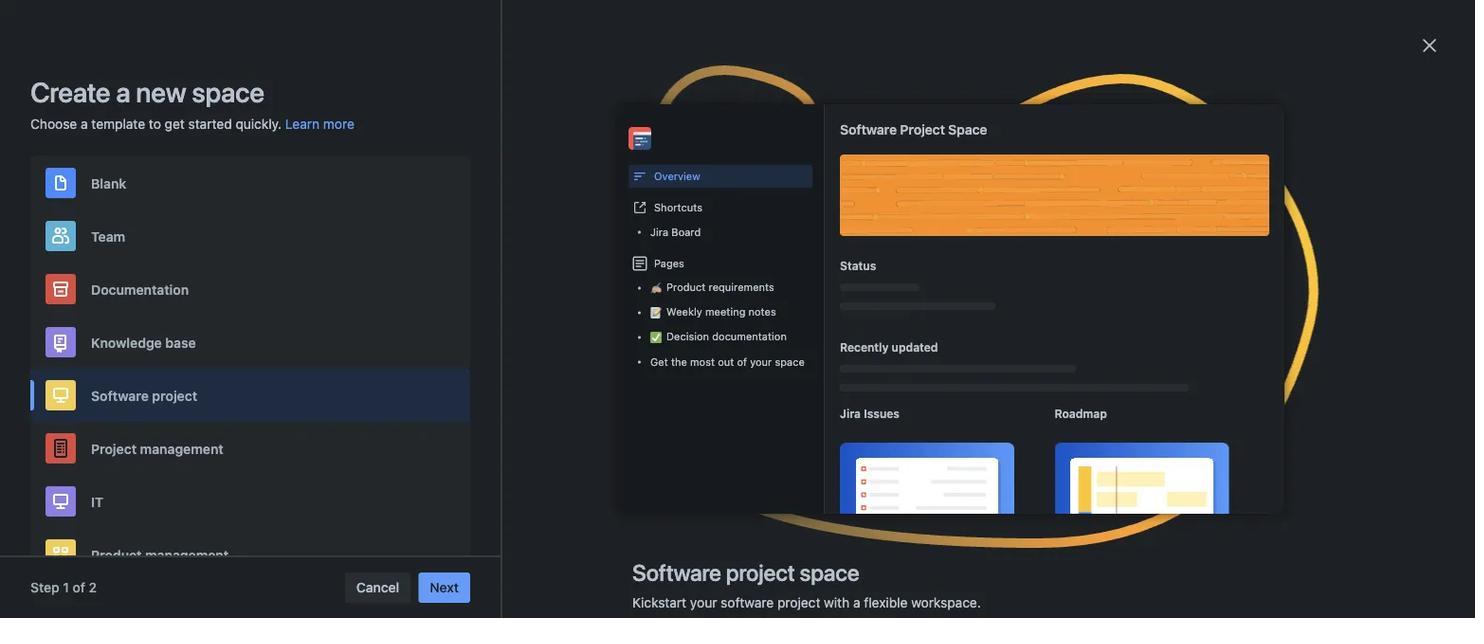 Task type: describe. For each thing, give the bounding box(es) containing it.
space right and
[[574, 7, 612, 23]]

minutes
[[1139, 223, 1182, 236]]

decision documentation
[[667, 331, 787, 343]]

step 1 of 2
[[30, 580, 97, 596]]

Filter by title field
[[338, 151, 497, 177]]

bob builder for 'bob builder' "link" over recently
[[814, 262, 876, 275]]

unstar this space image
[[256, 355, 271, 370]]

bob builder link up recently
[[814, 262, 876, 275]]

documentation button
[[30, 263, 470, 316]]

:writing_hand::skin tone 4: image
[[651, 283, 662, 294]]

1 horizontal spatial project
[[900, 121, 945, 137]]

requirements
[[709, 281, 775, 294]]

group containing overview
[[55, 114, 283, 285]]

apps button
[[462, 41, 519, 72]]

decision
[[667, 331, 709, 343]]

invite people
[[628, 48, 708, 64]]

starred
[[97, 191, 142, 207]]

bob for 'bob builder' "link" on top of the status
[[814, 223, 835, 236]]

kickstart
[[633, 595, 687, 611]]

0 vertical spatial overview
[[97, 123, 154, 138]]

1 vertical spatial a
[[81, 116, 88, 132]]

board
[[672, 226, 701, 239]]

bob builder for 'bob builder' "link" underneath the status
[[814, 301, 876, 314]]

status
[[840, 259, 877, 272]]

knowledge base button
[[30, 316, 470, 369]]

to
[[149, 116, 161, 132]]

more
[[323, 116, 355, 132]]

software project button
[[30, 369, 470, 422]]

spaces
[[66, 320, 109, 332]]

bob builder inside "link"
[[97, 354, 168, 370]]

flexible
[[864, 595, 908, 611]]

1 vertical spatial of
[[73, 580, 85, 596]]

software for space
[[633, 560, 721, 586]]

project inside button
[[91, 441, 137, 456]]

software project space
[[840, 121, 988, 137]]

your inside software project space kickstart your software project with a flexible workspace.
[[690, 595, 717, 611]]

software
[[721, 595, 774, 611]]

Search field
[[1115, 41, 1305, 72]]

knowledge base
[[91, 335, 196, 350]]

next button
[[418, 573, 470, 603]]

invite people button
[[616, 41, 720, 72]]

jira issues
[[840, 407, 900, 420]]

project for software project
[[152, 388, 197, 403]]

team
[[91, 228, 125, 244]]

product for product management
[[91, 547, 142, 563]]

bob builder link up the status
[[814, 223, 876, 236]]

recent
[[97, 157, 140, 173]]

bob inside "link"
[[97, 354, 121, 370]]

bob builder for 'bob builder' "link" to the left of updated
[[814, 340, 876, 353]]

management for project management
[[140, 441, 224, 456]]

started
[[188, 116, 232, 132]]

space
[[949, 121, 988, 137]]

base
[[165, 335, 196, 350]]

get
[[165, 116, 185, 132]]

notes
[[749, 306, 776, 318]]

you
[[1064, 223, 1083, 236]]

project management
[[91, 441, 224, 456]]

bob builder link left updated
[[814, 340, 876, 353]]

draft for 'bob builder' "link" over recently
[[470, 263, 506, 276]]

drafts link
[[55, 216, 283, 250]]

documentation
[[712, 331, 787, 343]]

it
[[91, 494, 103, 510]]

ago
[[1185, 223, 1205, 236]]

weekly meeting notes
[[667, 306, 776, 318]]

the
[[671, 356, 687, 368]]

learn
[[285, 116, 320, 132]]

next
[[430, 580, 459, 596]]

set
[[488, 7, 509, 23]]

overview link
[[55, 114, 283, 148]]

roadmap
[[1055, 407, 1107, 420]]

banner containing apps
[[0, 30, 1476, 83]]

out
[[718, 356, 734, 368]]

software inside software project button
[[91, 388, 149, 403]]

create a new space choose a template to get started quickly. learn more
[[30, 76, 355, 132]]

create a new space dialog
[[0, 0, 1476, 618]]

bob for 'bob builder' "link" over recently
[[814, 262, 835, 275]]

edited
[[1087, 223, 1121, 236]]

2 vertical spatial project
[[778, 595, 821, 611]]

a inside software project space kickstart your software project with a flexible workspace.
[[854, 595, 861, 611]]

updated
[[892, 340, 938, 354]]

close image
[[1419, 34, 1442, 57]]

with
[[824, 595, 850, 611]]

apps
[[468, 48, 500, 64]]

recently
[[840, 340, 889, 354]]

template
[[91, 116, 145, 132]]

issues
[[864, 407, 900, 420]]

you edited 10 minutes ago
[[1064, 223, 1205, 236]]

cancel button
[[345, 573, 411, 603]]



Task type: locate. For each thing, give the bounding box(es) containing it.
bob for 'bob builder' "link" underneath the status
[[814, 301, 835, 314]]

product management
[[91, 547, 229, 563]]

of right 1
[[73, 580, 85, 596]]

it button
[[30, 475, 470, 528]]

overview up recent
[[97, 123, 154, 138]]

bob builder link down the status
[[814, 301, 876, 314]]

your
[[750, 356, 772, 368], [690, 595, 717, 611]]

management for product management
[[145, 547, 229, 563]]

a right choose
[[81, 116, 88, 132]]

bob builder up recently
[[814, 262, 876, 275]]

learn more link
[[285, 115, 355, 134]]

management
[[140, 441, 224, 456], [145, 547, 229, 563]]

management down it button
[[145, 547, 229, 563]]

:white_check_mark: image
[[651, 332, 662, 343]]

bob for 'bob builder' "link" to the left of updated
[[814, 340, 835, 353]]

and
[[548, 7, 571, 23]]

page
[[513, 7, 544, 23]]

1 horizontal spatial software
[[633, 560, 721, 586]]

1 vertical spatial management
[[145, 547, 229, 563]]

knowledge
[[91, 335, 162, 350]]

create
[[30, 76, 110, 108]]

0 vertical spatial project
[[152, 388, 197, 403]]

space inside create a new space choose a template to get started quickly. learn more
[[192, 76, 264, 108]]

bob
[[814, 223, 835, 236], [814, 262, 835, 275], [814, 301, 835, 314], [814, 340, 835, 353], [97, 354, 121, 370]]

product up 2
[[91, 547, 142, 563]]

1 horizontal spatial drafts
[[313, 117, 359, 130]]

a right with
[[854, 595, 861, 611]]

project inside button
[[152, 388, 197, 403]]

project management button
[[30, 422, 470, 475]]

meeting
[[706, 306, 746, 318]]

space
[[574, 7, 612, 23], [192, 76, 264, 108], [775, 356, 805, 368], [800, 560, 860, 586]]

project up software
[[726, 560, 795, 586]]

software project
[[91, 388, 197, 403]]

documentation
[[91, 281, 189, 297]]

project up it
[[91, 441, 137, 456]]

:white_check_mark: image
[[651, 332, 662, 343]]

space down documentation
[[775, 356, 805, 368]]

drafts
[[313, 117, 359, 130], [97, 225, 134, 241]]

10
[[1124, 223, 1136, 236]]

step
[[30, 580, 59, 596]]

project left the space
[[900, 121, 945, 137]]

your left software
[[690, 595, 717, 611]]

jira board
[[651, 226, 701, 239]]

draft for 'bob builder' "link" to the left of updated
[[437, 341, 473, 353]]

jira for jira board
[[651, 226, 669, 239]]

set page and space permissions.
[[488, 7, 699, 23]]

0 vertical spatial project
[[900, 121, 945, 137]]

2 vertical spatial a
[[854, 595, 861, 611]]

software
[[840, 121, 897, 137], [91, 388, 149, 403], [633, 560, 721, 586]]

1 horizontal spatial overview
[[654, 170, 701, 182]]

1 vertical spatial project
[[726, 560, 795, 586]]

:pencil: image
[[651, 307, 662, 319], [651, 307, 662, 319]]

2
[[89, 580, 97, 596]]

cancel
[[356, 580, 400, 596]]

1 horizontal spatial of
[[737, 356, 747, 368]]

2 horizontal spatial software
[[840, 121, 897, 137]]

banner
[[0, 30, 1476, 83]]

1 vertical spatial draft
[[470, 263, 506, 276]]

workspace.
[[912, 595, 981, 611]]

0 horizontal spatial product
[[91, 547, 142, 563]]

0 horizontal spatial jira
[[651, 226, 669, 239]]

1 vertical spatial project
[[91, 441, 137, 456]]

0 vertical spatial a
[[116, 76, 130, 108]]

blank button
[[30, 156, 470, 210]]

1 vertical spatial software
[[91, 388, 149, 403]]

people
[[665, 48, 708, 64]]

software project space kickstart your software project with a flexible workspace.
[[633, 560, 981, 611]]

2 vertical spatial software
[[633, 560, 721, 586]]

1 vertical spatial jira
[[840, 407, 861, 420]]

product inside button
[[91, 547, 142, 563]]

product
[[667, 281, 706, 294], [91, 547, 142, 563]]

most
[[690, 356, 715, 368]]

0 vertical spatial software
[[840, 121, 897, 137]]

management down spacemarketing link
[[140, 441, 224, 456]]

1 horizontal spatial a
[[116, 76, 130, 108]]

bob builder down the status
[[814, 301, 876, 314]]

product requirements
[[667, 281, 775, 294]]

spacemarketing link
[[55, 379, 283, 413]]

overview
[[97, 123, 154, 138], [654, 170, 701, 182]]

0 vertical spatial product
[[667, 281, 706, 294]]

shortcuts
[[654, 201, 703, 214]]

overview inside the create a new space "dialog"
[[654, 170, 701, 182]]

bob builder left updated
[[814, 340, 876, 353]]

invite
[[628, 48, 662, 64]]

space inside software project space kickstart your software project with a flexible workspace.
[[800, 560, 860, 586]]

your down documentation
[[750, 356, 772, 368]]

0 vertical spatial jira
[[651, 226, 669, 239]]

bob builder link
[[814, 223, 876, 236], [814, 262, 876, 275], [814, 301, 876, 314], [814, 340, 876, 353], [55, 345, 283, 379]]

space up started
[[192, 76, 264, 108]]

1 horizontal spatial jira
[[840, 407, 861, 420]]

recent link
[[55, 148, 283, 182]]

product up weekly at the left
[[667, 281, 706, 294]]

of
[[737, 356, 747, 368], [73, 580, 85, 596]]

choose
[[30, 116, 77, 132]]

bob builder down knowledge
[[97, 354, 168, 370]]

1 horizontal spatial product
[[667, 281, 706, 294]]

bob builder for 'bob builder' "link" on top of the status
[[814, 223, 876, 236]]

0 horizontal spatial drafts
[[97, 225, 134, 241]]

0 horizontal spatial of
[[73, 580, 85, 596]]

0 horizontal spatial your
[[690, 595, 717, 611]]

0 horizontal spatial software
[[91, 388, 149, 403]]

1 horizontal spatial your
[[750, 356, 772, 368]]

1 vertical spatial product
[[91, 547, 142, 563]]

software for space
[[840, 121, 897, 137]]

1 vertical spatial your
[[690, 595, 717, 611]]

0 vertical spatial management
[[140, 441, 224, 456]]

2 horizontal spatial a
[[854, 595, 861, 611]]

get
[[651, 356, 668, 368]]

space up with
[[800, 560, 860, 586]]

:writing_hand::skin tone 4: image
[[651, 283, 662, 294]]

drafts down the starred
[[97, 225, 134, 241]]

jira
[[651, 226, 669, 239], [840, 407, 861, 420]]

team button
[[30, 210, 470, 263]]

bob builder up the status
[[814, 223, 876, 236]]

project
[[152, 388, 197, 403], [726, 560, 795, 586], [778, 595, 821, 611]]

bob builder link up spacemarketing
[[55, 345, 283, 379]]

jira left issues
[[840, 407, 861, 420]]

0 horizontal spatial project
[[91, 441, 137, 456]]

bob builder
[[814, 223, 876, 236], [814, 262, 876, 275], [814, 301, 876, 314], [814, 340, 876, 353], [97, 354, 168, 370]]

starred link
[[55, 182, 283, 216]]

group
[[55, 114, 283, 285]]

0 horizontal spatial overview
[[97, 123, 154, 138]]

software inside software project space kickstart your software project with a flexible workspace.
[[633, 560, 721, 586]]

new
[[136, 76, 186, 108]]

jira left board
[[651, 226, 669, 239]]

builder
[[838, 223, 876, 236], [838, 262, 876, 275], [838, 301, 876, 314], [838, 340, 876, 353], [125, 354, 168, 370]]

0 vertical spatial your
[[750, 356, 772, 368]]

blank
[[91, 175, 127, 191]]

project down base
[[152, 388, 197, 403]]

1 vertical spatial overview
[[654, 170, 701, 182]]

project left with
[[778, 595, 821, 611]]

a up template
[[116, 76, 130, 108]]

permissions.
[[615, 7, 695, 23]]

draft for 'bob builder' "link" on top of the status
[[482, 224, 518, 237]]

product for product requirements
[[667, 281, 706, 294]]

spacemarketing
[[97, 388, 196, 404]]

weekly
[[667, 306, 703, 318]]

0 horizontal spatial a
[[81, 116, 88, 132]]

jira for jira issues
[[840, 407, 861, 420]]

1 vertical spatial drafts
[[97, 225, 134, 241]]

overview up shortcuts
[[654, 170, 701, 182]]

0 vertical spatial of
[[737, 356, 747, 368]]

project
[[900, 121, 945, 137], [91, 441, 137, 456]]

project for software project space kickstart your software project with a flexible workspace.
[[726, 560, 795, 586]]

recently updated
[[840, 340, 938, 354]]

product management button
[[30, 528, 470, 581]]

1
[[63, 580, 69, 596]]

quickly.
[[236, 116, 282, 132]]

0 vertical spatial drafts
[[313, 117, 359, 130]]

of right out
[[737, 356, 747, 368]]

2 vertical spatial draft
[[437, 341, 473, 353]]

pages
[[654, 257, 685, 269]]

get the most out of your space
[[651, 356, 805, 368]]

drafts right quickly. at the top left of the page
[[313, 117, 359, 130]]

0 vertical spatial draft
[[482, 224, 518, 237]]



Task type: vqa. For each thing, say whether or not it's contained in the screenshot.
THE "OF" to the left
yes



